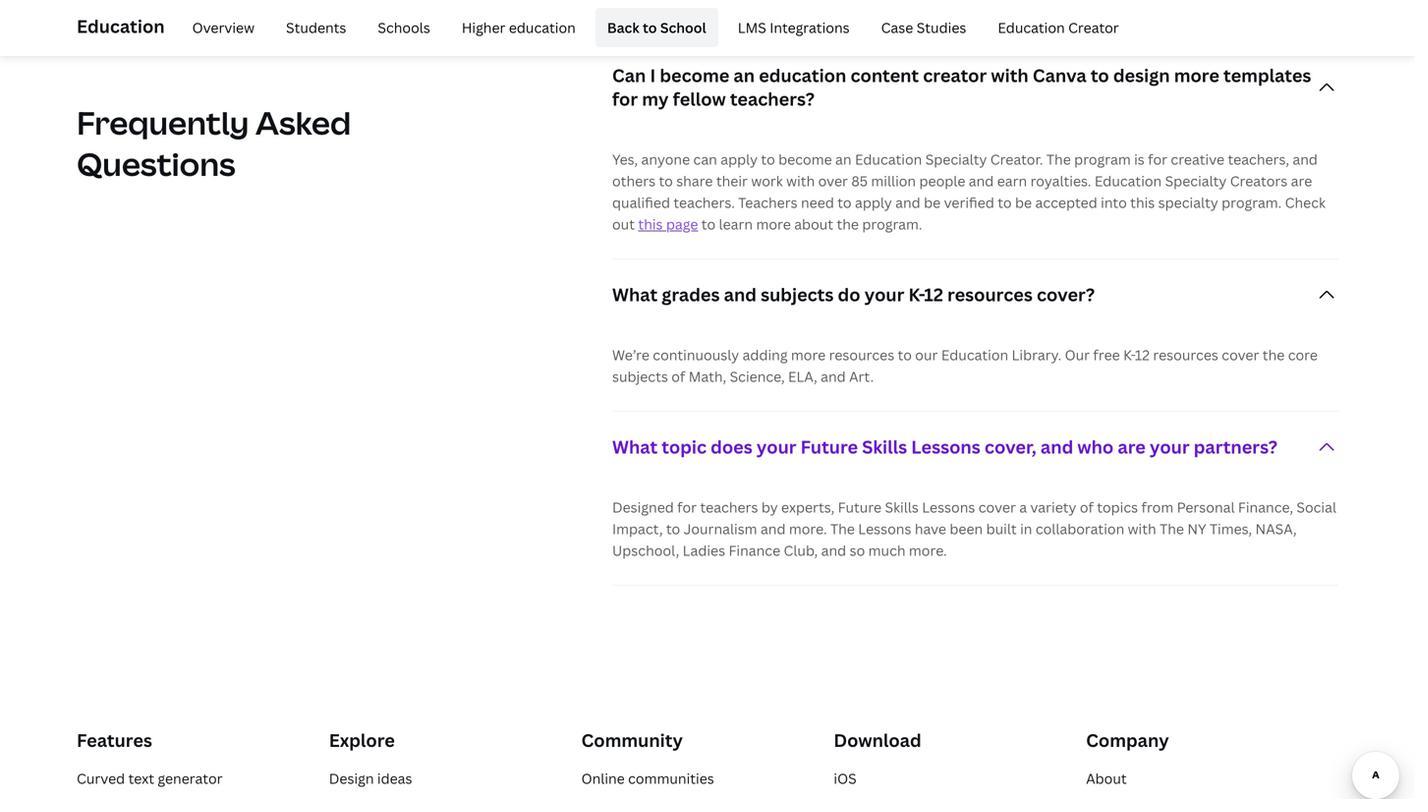 Task type: locate. For each thing, give the bounding box(es) containing it.
can i become an education content creator with canva to design more templates for my fellow teachers?
[[613, 63, 1312, 111]]

into
[[1101, 193, 1127, 212]]

more. down have
[[909, 541, 947, 560]]

club,
[[784, 541, 818, 560]]

questions
[[77, 143, 236, 185]]

this
[[1131, 193, 1155, 212], [638, 215, 663, 233]]

what left grades
[[613, 283, 658, 307]]

ios link
[[834, 769, 857, 788]]

apply up their
[[721, 150, 758, 169]]

future
[[801, 435, 858, 459], [838, 498, 882, 517]]

specialty
[[1159, 193, 1219, 212]]

1 horizontal spatial be
[[1016, 193, 1032, 212]]

creative
[[1171, 150, 1225, 169]]

of inside we're continuously adding more resources to our education library. our free k-12 resources cover the core subjects of math, science, ela, and art.
[[672, 367, 686, 386]]

0 vertical spatial with
[[991, 63, 1029, 87]]

math,
[[689, 367, 727, 386]]

to up upschool,
[[666, 520, 681, 538]]

0 horizontal spatial this
[[638, 215, 663, 233]]

2 what from the top
[[613, 435, 658, 459]]

1 vertical spatial more
[[757, 215, 791, 233]]

their
[[717, 172, 748, 190]]

creator
[[923, 63, 987, 87]]

0 horizontal spatial your
[[757, 435, 797, 459]]

by
[[762, 498, 778, 517]]

with down from
[[1128, 520, 1157, 538]]

to down anyone
[[659, 172, 673, 190]]

to inside designed for teachers by experts, future skills lessons cover a variety of topics from personal finance, social impact, to journalism and more. the lessons have been built in collaboration with the ny times, nasa, upschool, ladies finance club, and so much more.
[[666, 520, 681, 538]]

about link
[[1087, 769, 1127, 788]]

1 vertical spatial of
[[1080, 498, 1094, 517]]

0 vertical spatial the
[[837, 215, 859, 233]]

be down earn
[[1016, 193, 1032, 212]]

1 horizontal spatial an
[[836, 150, 852, 169]]

future up so
[[838, 498, 882, 517]]

have
[[915, 520, 947, 538]]

this page link
[[638, 215, 698, 233]]

are inside yes, anyone can apply to become an education specialty creator. the program is for creative teachers, and others to share their work with over 85 million people and earn royalties. education specialty creators are qualified teachers. teachers need to apply and be verified to be accepted into this specialty program. check out
[[1292, 172, 1313, 190]]

are up check
[[1292, 172, 1313, 190]]

0 vertical spatial an
[[734, 63, 755, 87]]

1 what from the top
[[613, 283, 658, 307]]

subjects
[[761, 283, 834, 307], [613, 367, 668, 386]]

topic
[[662, 435, 707, 459]]

0 vertical spatial cover
[[1222, 346, 1260, 364]]

anyone
[[642, 150, 690, 169]]

to down teachers.
[[702, 215, 716, 233]]

0 vertical spatial become
[[660, 63, 730, 87]]

program. down million
[[863, 215, 923, 233]]

an inside yes, anyone can apply to become an education specialty creator. the program is for creative teachers, and others to share their work with over 85 million people and earn royalties. education specialty creators are qualified teachers. teachers need to apply and be verified to be accepted into this specialty program. check out
[[836, 150, 852, 169]]

0 horizontal spatial with
[[787, 172, 815, 190]]

an up "over"
[[836, 150, 852, 169]]

core
[[1289, 346, 1318, 364]]

1 be from the left
[[924, 193, 941, 212]]

1 vertical spatial an
[[836, 150, 852, 169]]

community
[[582, 728, 683, 753]]

and left art.
[[821, 367, 846, 386]]

of inside designed for teachers by experts, future skills lessons cover a variety of topics from personal finance, social impact, to journalism and more. the lessons have been built in collaboration with the ny times, nasa, upschool, ladies finance club, and so much more.
[[1080, 498, 1094, 517]]

over
[[819, 172, 848, 190]]

1 horizontal spatial subjects
[[761, 283, 834, 307]]

0 horizontal spatial specialty
[[926, 150, 987, 169]]

ela,
[[789, 367, 818, 386]]

0 horizontal spatial more.
[[789, 520, 827, 538]]

0 horizontal spatial apply
[[721, 150, 758, 169]]

your right do
[[865, 283, 905, 307]]

subjects left do
[[761, 283, 834, 307]]

for
[[613, 87, 638, 111], [1148, 150, 1168, 169], [678, 498, 697, 517]]

0 vertical spatial specialty
[[926, 150, 987, 169]]

1 horizontal spatial cover
[[1222, 346, 1260, 364]]

0 vertical spatial subjects
[[761, 283, 834, 307]]

1 vertical spatial lessons
[[922, 498, 976, 517]]

0 vertical spatial what
[[613, 283, 658, 307]]

and inside we're continuously adding more resources to our education library. our free k-12 resources cover the core subjects of math, science, ela, and art.
[[821, 367, 846, 386]]

for for my
[[613, 87, 638, 111]]

education creator
[[998, 18, 1120, 37]]

0 horizontal spatial the
[[837, 215, 859, 233]]

0 vertical spatial k-
[[909, 283, 925, 307]]

your right does
[[757, 435, 797, 459]]

with inside "can i become an education content creator with canva to design more templates for my fellow teachers?"
[[991, 63, 1029, 87]]

for inside "can i become an education content creator with canva to design more templates for my fellow teachers?"
[[613, 87, 638, 111]]

royalties.
[[1031, 172, 1092, 190]]

1 horizontal spatial education
[[759, 63, 847, 87]]

1 vertical spatial subjects
[[613, 367, 668, 386]]

what topic does your future skills lessons cover, and who are your partners?
[[613, 435, 1278, 459]]

with left canva
[[991, 63, 1029, 87]]

are
[[1292, 172, 1313, 190], [1118, 435, 1146, 459]]

partners?
[[1194, 435, 1278, 459]]

apply down 85
[[855, 193, 893, 212]]

about
[[795, 215, 834, 233]]

1 vertical spatial are
[[1118, 435, 1146, 459]]

resources up we're continuously adding more resources to our education library. our free k-12 resources cover the core subjects of math, science, ela, and art.
[[948, 283, 1033, 307]]

this right into
[[1131, 193, 1155, 212]]

become
[[660, 63, 730, 87], [779, 150, 832, 169]]

students link
[[274, 8, 358, 47]]

1 vertical spatial k-
[[1124, 346, 1135, 364]]

12 right 'free'
[[1135, 346, 1150, 364]]

the up royalties. on the top right of page
[[1047, 150, 1071, 169]]

0 horizontal spatial 12
[[925, 283, 944, 307]]

with inside designed for teachers by experts, future skills lessons cover a variety of topics from personal finance, social impact, to journalism and more. the lessons have been built in collaboration with the ny times, nasa, upschool, ladies finance club, and so much more.
[[1128, 520, 1157, 538]]

to right canva
[[1091, 63, 1110, 87]]

out
[[613, 215, 635, 233]]

1 horizontal spatial 12
[[1135, 346, 1150, 364]]

12 up our
[[925, 283, 944, 307]]

1 horizontal spatial for
[[678, 498, 697, 517]]

k- inside we're continuously adding more resources to our education library. our free k-12 resources cover the core subjects of math, science, ela, and art.
[[1124, 346, 1135, 364]]

the up so
[[831, 520, 855, 538]]

0 vertical spatial 12
[[925, 283, 944, 307]]

2 horizontal spatial with
[[1128, 520, 1157, 538]]

more right design
[[1175, 63, 1220, 87]]

design
[[329, 769, 374, 788]]

0 vertical spatial this
[[1131, 193, 1155, 212]]

templates
[[1224, 63, 1312, 87]]

and up verified
[[969, 172, 994, 190]]

0 vertical spatial future
[[801, 435, 858, 459]]

asked
[[256, 101, 351, 144]]

1 vertical spatial education
[[759, 63, 847, 87]]

1 horizontal spatial the
[[1263, 346, 1285, 364]]

1 horizontal spatial are
[[1292, 172, 1313, 190]]

0 horizontal spatial of
[[672, 367, 686, 386]]

online communities link
[[582, 769, 715, 788]]

1 vertical spatial program.
[[863, 215, 923, 233]]

0 horizontal spatial subjects
[[613, 367, 668, 386]]

this down qualified
[[638, 215, 663, 233]]

1 horizontal spatial more.
[[909, 541, 947, 560]]

future inside designed for teachers by experts, future skills lessons cover a variety of topics from personal finance, social impact, to journalism and more. the lessons have been built in collaboration with the ny times, nasa, upschool, ladies finance club, and so much more.
[[838, 498, 882, 517]]

specialty down creative
[[1166, 172, 1227, 190]]

lms integrations link
[[726, 8, 862, 47]]

resources
[[948, 283, 1033, 307], [829, 346, 895, 364], [1154, 346, 1219, 364]]

1 horizontal spatial resources
[[948, 283, 1033, 307]]

1 horizontal spatial program.
[[1222, 193, 1282, 212]]

become up "over"
[[779, 150, 832, 169]]

the left ny
[[1160, 520, 1185, 538]]

2 vertical spatial for
[[678, 498, 697, 517]]

2 vertical spatial lessons
[[859, 520, 912, 538]]

more up ela,
[[791, 346, 826, 364]]

are right who
[[1118, 435, 1146, 459]]

0 horizontal spatial cover
[[979, 498, 1016, 517]]

more down the teachers
[[757, 215, 791, 233]]

for left the my
[[613, 87, 638, 111]]

science,
[[730, 367, 785, 386]]

resources up art.
[[829, 346, 895, 364]]

0 vertical spatial program.
[[1222, 193, 1282, 212]]

art.
[[850, 367, 874, 386]]

subjects down 'we're'
[[613, 367, 668, 386]]

1 vertical spatial with
[[787, 172, 815, 190]]

resources right 'free'
[[1154, 346, 1219, 364]]

program. inside yes, anyone can apply to become an education specialty creator. the program is for creative teachers, and others to share their work with over 85 million people and earn royalties. education specialty creators are qualified teachers. teachers need to apply and be verified to be accepted into this specialty program. check out
[[1222, 193, 1282, 212]]

become inside "can i become an education content creator with canva to design more templates for my fellow teachers?"
[[660, 63, 730, 87]]

menu bar
[[173, 8, 1131, 47]]

case
[[882, 18, 914, 37]]

0 vertical spatial apply
[[721, 150, 758, 169]]

design ideas link
[[329, 769, 412, 788]]

your up from
[[1150, 435, 1190, 459]]

cover up built
[[979, 498, 1016, 517]]

for right is
[[1148, 150, 1168, 169]]

skills inside designed for teachers by experts, future skills lessons cover a variety of topics from personal finance, social impact, to journalism and more. the lessons have been built in collaboration with the ny times, nasa, upschool, ladies finance club, and so much more.
[[885, 498, 919, 517]]

2 horizontal spatial for
[[1148, 150, 1168, 169]]

1 horizontal spatial k-
[[1124, 346, 1135, 364]]

this inside yes, anyone can apply to become an education specialty creator. the program is for creative teachers, and others to share their work with over 85 million people and earn royalties. education specialty creators are qualified teachers. teachers need to apply and be verified to be accepted into this specialty program. check out
[[1131, 193, 1155, 212]]

12 inside we're continuously adding more resources to our education library. our free k-12 resources cover the core subjects of math, science, ela, and art.
[[1135, 346, 1150, 364]]

education right higher
[[509, 18, 576, 37]]

k-
[[909, 283, 925, 307], [1124, 346, 1135, 364]]

for inside yes, anyone can apply to become an education specialty creator. the program is for creative teachers, and others to share their work with over 85 million people and earn royalties. education specialty creators are qualified teachers. teachers need to apply and be verified to be accepted into this specialty program. check out
[[1148, 150, 1168, 169]]

for inside designed for teachers by experts, future skills lessons cover a variety of topics from personal finance, social impact, to journalism and more. the lessons have been built in collaboration with the ny times, nasa, upschool, ladies finance club, and so much more.
[[678, 498, 697, 517]]

the left core
[[1263, 346, 1285, 364]]

what for what topic does your future skills lessons cover, and who are your partners?
[[613, 435, 658, 459]]

future up experts,
[[801, 435, 858, 459]]

program.
[[1222, 193, 1282, 212], [863, 215, 923, 233]]

1 vertical spatial what
[[613, 435, 658, 459]]

1 vertical spatial apply
[[855, 193, 893, 212]]

1 vertical spatial the
[[1263, 346, 1285, 364]]

what left topic
[[613, 435, 658, 459]]

what for what grades and subjects do your k-12 resources cover?
[[613, 283, 658, 307]]

0 horizontal spatial education
[[509, 18, 576, 37]]

1 vertical spatial for
[[1148, 150, 1168, 169]]

to right back
[[643, 18, 657, 37]]

1 vertical spatial become
[[779, 150, 832, 169]]

page
[[666, 215, 698, 233]]

the right about
[[837, 215, 859, 233]]

our
[[916, 346, 938, 364]]

share
[[677, 172, 713, 190]]

1 vertical spatial more.
[[909, 541, 947, 560]]

our
[[1065, 346, 1090, 364]]

1 horizontal spatial this
[[1131, 193, 1155, 212]]

2 vertical spatial with
[[1128, 520, 1157, 538]]

1 vertical spatial skills
[[885, 498, 919, 517]]

be down 'people'
[[924, 193, 941, 212]]

education down "integrations"
[[759, 63, 847, 87]]

1 horizontal spatial apply
[[855, 193, 893, 212]]

1 horizontal spatial become
[[779, 150, 832, 169]]

learn
[[719, 215, 753, 233]]

0 horizontal spatial become
[[660, 63, 730, 87]]

0 vertical spatial lessons
[[912, 435, 981, 459]]

2 vertical spatial more
[[791, 346, 826, 364]]

lessons up been
[[922, 498, 976, 517]]

upschool,
[[613, 541, 680, 560]]

program. down 'creators'
[[1222, 193, 1282, 212]]

to up work on the top right of page
[[761, 150, 775, 169]]

lessons up much
[[859, 520, 912, 538]]

0 horizontal spatial for
[[613, 87, 638, 111]]

and down by
[[761, 520, 786, 538]]

education inside menu bar
[[509, 18, 576, 37]]

impact,
[[613, 520, 663, 538]]

work
[[751, 172, 783, 190]]

of up the collaboration
[[1080, 498, 1094, 517]]

0 vertical spatial of
[[672, 367, 686, 386]]

about
[[1087, 769, 1127, 788]]

and down million
[[896, 193, 921, 212]]

k- right 'free'
[[1124, 346, 1135, 364]]

become inside yes, anyone can apply to become an education specialty creator. the program is for creative teachers, and others to share their work with over 85 million people and earn royalties. education specialty creators are qualified teachers. teachers need to apply and be verified to be accepted into this specialty program. check out
[[779, 150, 832, 169]]

skills inside dropdown button
[[862, 435, 908, 459]]

more. down experts,
[[789, 520, 827, 538]]

to inside "can i become an education content creator with canva to design more templates for my fellow teachers?"
[[1091, 63, 1110, 87]]

people
[[920, 172, 966, 190]]

0 vertical spatial more.
[[789, 520, 827, 538]]

become right i
[[660, 63, 730, 87]]

finance
[[729, 541, 781, 560]]

skills down art.
[[862, 435, 908, 459]]

yes, anyone can apply to become an education specialty creator. the program is for creative teachers, and others to share their work with over 85 million people and earn royalties. education specialty creators are qualified teachers. teachers need to apply and be verified to be accepted into this specialty program. check out
[[613, 150, 1326, 233]]

1 horizontal spatial of
[[1080, 498, 1094, 517]]

2 horizontal spatial the
[[1160, 520, 1185, 538]]

ny
[[1188, 520, 1207, 538]]

ideas
[[377, 769, 412, 788]]

back
[[607, 18, 640, 37]]

0 horizontal spatial be
[[924, 193, 941, 212]]

subjects inside what grades and subjects do your k-12 resources cover? dropdown button
[[761, 283, 834, 307]]

k- up our
[[909, 283, 925, 307]]

earn
[[998, 172, 1028, 190]]

0 vertical spatial skills
[[862, 435, 908, 459]]

schools link
[[366, 8, 442, 47]]

studies
[[917, 18, 967, 37]]

with up the need
[[787, 172, 815, 190]]

0 horizontal spatial k-
[[909, 283, 925, 307]]

1 vertical spatial specialty
[[1166, 172, 1227, 190]]

need
[[801, 193, 835, 212]]

lessons left cover,
[[912, 435, 981, 459]]

cover?
[[1037, 283, 1095, 307]]

1 vertical spatial future
[[838, 498, 882, 517]]

1 horizontal spatial the
[[1047, 150, 1071, 169]]

an down lms
[[734, 63, 755, 87]]

specialty up 'people'
[[926, 150, 987, 169]]

1 horizontal spatial with
[[991, 63, 1029, 87]]

1 vertical spatial 12
[[1135, 346, 1150, 364]]

adding
[[743, 346, 788, 364]]

cover left core
[[1222, 346, 1260, 364]]

higher education link
[[450, 8, 588, 47]]

1 vertical spatial cover
[[979, 498, 1016, 517]]

skills up have
[[885, 498, 919, 517]]

0 vertical spatial for
[[613, 87, 638, 111]]

0 horizontal spatial are
[[1118, 435, 1146, 459]]

to left our
[[898, 346, 912, 364]]

1 horizontal spatial your
[[865, 283, 905, 307]]

of down continuously
[[672, 367, 686, 386]]

0 vertical spatial are
[[1292, 172, 1313, 190]]

be
[[924, 193, 941, 212], [1016, 193, 1032, 212]]

0 vertical spatial more
[[1175, 63, 1220, 87]]

higher
[[462, 18, 506, 37]]

back to school link
[[596, 8, 718, 47]]

for up journalism
[[678, 498, 697, 517]]

curved
[[77, 769, 125, 788]]

0 horizontal spatial an
[[734, 63, 755, 87]]

0 vertical spatial education
[[509, 18, 576, 37]]

what
[[613, 283, 658, 307], [613, 435, 658, 459]]

from
[[1142, 498, 1174, 517]]

an
[[734, 63, 755, 87], [836, 150, 852, 169]]



Task type: describe. For each thing, give the bounding box(es) containing it.
to inside we're continuously adding more resources to our education library. our free k-12 resources cover the core subjects of math, science, ela, and art.
[[898, 346, 912, 364]]

education inside education creator link
[[998, 18, 1065, 37]]

0 horizontal spatial resources
[[829, 346, 895, 364]]

cover,
[[985, 435, 1037, 459]]

canva
[[1033, 63, 1087, 87]]

k- inside dropdown button
[[909, 283, 925, 307]]

times,
[[1210, 520, 1253, 538]]

more inside we're continuously adding more resources to our education library. our free k-12 resources cover the core subjects of math, science, ela, and art.
[[791, 346, 826, 364]]

program
[[1075, 150, 1131, 169]]

0 horizontal spatial program.
[[863, 215, 923, 233]]

curved text generator link
[[77, 769, 223, 788]]

cover inside we're continuously adding more resources to our education library. our free k-12 resources cover the core subjects of math, science, ela, and art.
[[1222, 346, 1260, 364]]

menu bar containing overview
[[173, 8, 1131, 47]]

2 be from the left
[[1016, 193, 1032, 212]]

teachers.
[[674, 193, 735, 212]]

with inside yes, anyone can apply to become an education specialty creator. the program is for creative teachers, and others to share their work with over 85 million people and earn royalties. education specialty creators are qualified teachers. teachers need to apply and be verified to be accepted into this specialty program. check out
[[787, 172, 815, 190]]

2 horizontal spatial your
[[1150, 435, 1190, 459]]

design ideas
[[329, 769, 412, 788]]

resources inside what grades and subjects do your k-12 resources cover? dropdown button
[[948, 283, 1033, 307]]

education inside "can i become an education content creator with canva to design more templates for my fellow teachers?"
[[759, 63, 847, 87]]

grades
[[662, 283, 720, 307]]

continuously
[[653, 346, 740, 364]]

cover inside designed for teachers by experts, future skills lessons cover a variety of topics from personal finance, social impact, to journalism and more. the lessons have been built in collaboration with the ny times, nasa, upschool, ladies finance club, and so much more.
[[979, 498, 1016, 517]]

creator.
[[991, 150, 1044, 169]]

design
[[1114, 63, 1171, 87]]

teachers
[[700, 498, 758, 517]]

experts,
[[782, 498, 835, 517]]

0 horizontal spatial the
[[831, 520, 855, 538]]

frequently asked questions
[[77, 101, 351, 185]]

lms integrations
[[738, 18, 850, 37]]

subjects inside we're continuously adding more resources to our education library. our free k-12 resources cover the core subjects of math, science, ela, and art.
[[613, 367, 668, 386]]

lms
[[738, 18, 767, 37]]

higher education
[[462, 18, 576, 37]]

is
[[1135, 150, 1145, 169]]

explore
[[329, 728, 395, 753]]

1 horizontal spatial specialty
[[1166, 172, 1227, 190]]

more inside "can i become an education content creator with canva to design more templates for my fellow teachers?"
[[1175, 63, 1220, 87]]

features
[[77, 728, 152, 753]]

text
[[128, 769, 154, 788]]

do
[[838, 283, 861, 307]]

this page to learn more about the program.
[[638, 215, 923, 233]]

teachers
[[739, 193, 798, 212]]

we're continuously adding more resources to our education library. our free k-12 resources cover the core subjects of math, science, ela, and art.
[[613, 346, 1318, 386]]

can
[[613, 63, 646, 87]]

online communities
[[582, 769, 715, 788]]

2 horizontal spatial resources
[[1154, 346, 1219, 364]]

and left who
[[1041, 435, 1074, 459]]

been
[[950, 520, 983, 538]]

much
[[869, 541, 906, 560]]

in
[[1021, 520, 1033, 538]]

curved text generator
[[77, 769, 223, 788]]

accepted
[[1036, 193, 1098, 212]]

nasa,
[[1256, 520, 1297, 538]]

an inside "can i become an education content creator with canva to design more templates for my fellow teachers?"
[[734, 63, 755, 87]]

designed for teachers by experts, future skills lessons cover a variety of topics from personal finance, social impact, to journalism and more. the lessons have been built in collaboration with the ny times, nasa, upschool, ladies finance club, and so much more.
[[613, 498, 1337, 560]]

fellow
[[673, 87, 726, 111]]

the inside we're continuously adding more resources to our education library. our free k-12 resources cover the core subjects of math, science, ela, and art.
[[1263, 346, 1285, 364]]

and right grades
[[724, 283, 757, 307]]

frequently
[[77, 101, 249, 144]]

company
[[1087, 728, 1170, 753]]

generator
[[158, 769, 223, 788]]

we're
[[613, 346, 650, 364]]

case studies link
[[870, 8, 979, 47]]

to down "over"
[[838, 193, 852, 212]]

free
[[1094, 346, 1121, 364]]

million
[[871, 172, 916, 190]]

for for creative
[[1148, 150, 1168, 169]]

your inside what grades and subjects do your k-12 resources cover? dropdown button
[[865, 283, 905, 307]]

what grades and subjects do your k-12 resources cover?
[[613, 283, 1095, 307]]

collaboration
[[1036, 520, 1125, 538]]

journalism
[[684, 520, 758, 538]]

education creator link
[[986, 8, 1131, 47]]

ios
[[834, 769, 857, 788]]

content
[[851, 63, 919, 87]]

lessons inside what topic does your future skills lessons cover, and who are your partners? dropdown button
[[912, 435, 981, 459]]

schools
[[378, 18, 430, 37]]

variety
[[1031, 498, 1077, 517]]

my
[[642, 87, 669, 111]]

social
[[1297, 498, 1337, 517]]

a
[[1020, 498, 1028, 517]]

students
[[286, 18, 346, 37]]

creators
[[1231, 172, 1288, 190]]

and left so
[[822, 541, 847, 560]]

overview link
[[181, 8, 266, 47]]

the inside yes, anyone can apply to become an education specialty creator. the program is for creative teachers, and others to share their work with over 85 million people and earn royalties. education specialty creators are qualified teachers. teachers need to apply and be verified to be accepted into this specialty program. check out
[[1047, 150, 1071, 169]]

what grades and subjects do your k-12 resources cover? button
[[613, 260, 1339, 330]]

and up check
[[1293, 150, 1318, 169]]

overview
[[192, 18, 255, 37]]

so
[[850, 541, 865, 560]]

12 inside dropdown button
[[925, 283, 944, 307]]

what topic does your future skills lessons cover, and who are your partners? button
[[613, 412, 1339, 483]]

education inside we're continuously adding more resources to our education library. our free k-12 resources cover the core subjects of math, science, ela, and art.
[[942, 346, 1009, 364]]

85
[[852, 172, 868, 190]]

qualified
[[613, 193, 670, 212]]

back to school
[[607, 18, 707, 37]]

are inside what topic does your future skills lessons cover, and who are your partners? dropdown button
[[1118, 435, 1146, 459]]

to down earn
[[998, 193, 1012, 212]]

1 vertical spatial this
[[638, 215, 663, 233]]

can i become an education content creator with canva to design more templates for my fellow teachers? button
[[613, 40, 1339, 135]]

download
[[834, 728, 922, 753]]

built
[[987, 520, 1017, 538]]

case studies
[[882, 18, 967, 37]]

library.
[[1012, 346, 1062, 364]]

does
[[711, 435, 753, 459]]

future inside dropdown button
[[801, 435, 858, 459]]

teachers,
[[1228, 150, 1290, 169]]



Task type: vqa. For each thing, say whether or not it's contained in the screenshot.
"people"
yes



